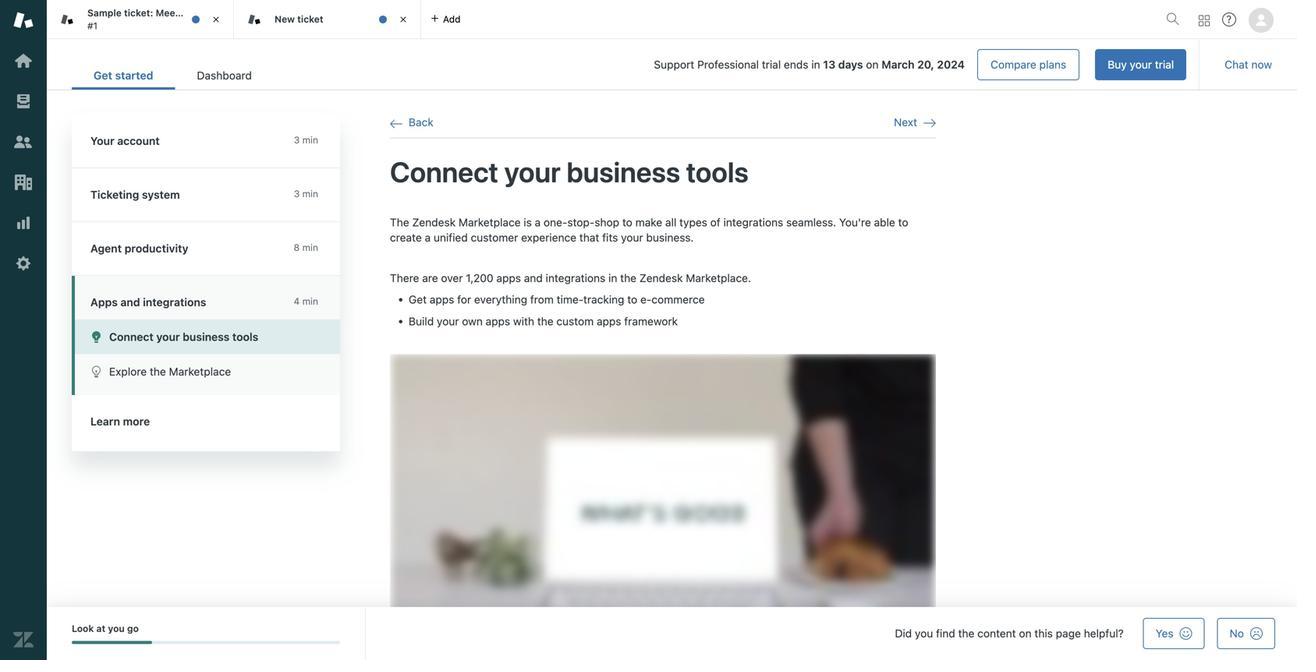 Task type: vqa. For each thing, say whether or not it's contained in the screenshot.
Agent productivity
yes



Task type: describe. For each thing, give the bounding box(es) containing it.
apps up everything
[[496, 272, 521, 284]]

reporting image
[[13, 213, 34, 233]]

customer
[[471, 231, 518, 244]]

is
[[524, 216, 532, 229]]

fits
[[602, 231, 618, 244]]

build
[[409, 315, 434, 328]]

get help image
[[1222, 12, 1236, 27]]

1 vertical spatial and
[[120, 296, 140, 309]]

section containing compare plans
[[286, 49, 1186, 80]]

2024
[[937, 58, 965, 71]]

add
[[443, 14, 461, 25]]

trial for your
[[1155, 58, 1174, 71]]

at
[[96, 624, 105, 634]]

ticketing system
[[90, 188, 180, 201]]

buy your trial
[[1108, 58, 1174, 71]]

1 horizontal spatial connect your business tools
[[390, 155, 749, 188]]

helpful?
[[1084, 627, 1124, 640]]

page
[[1056, 627, 1081, 640]]

own
[[462, 315, 483, 328]]

get started image
[[13, 51, 34, 71]]

to left e-
[[627, 293, 637, 306]]

buy
[[1108, 58, 1127, 71]]

you're
[[839, 216, 871, 229]]

1 horizontal spatial tools
[[686, 155, 749, 188]]

new ticket
[[275, 13, 323, 24]]

apps down everything
[[486, 315, 510, 328]]

connect your business tools button
[[75, 320, 340, 354]]

8 min
[[294, 242, 318, 253]]

zendesk inside the zendesk marketplace is a one-stop-shop to make all types of integrations seamless. you're able to create a unified customer experience that fits your business.
[[412, 216, 456, 229]]

your right the buy
[[1130, 58, 1152, 71]]

explore the marketplace
[[109, 365, 231, 378]]

tools inside button
[[232, 331, 258, 344]]

your left the own
[[437, 315, 459, 328]]

close image inside new ticket tab
[[395, 12, 411, 27]]

productivity
[[125, 242, 188, 255]]

there are over 1,200 apps and integrations in the zendesk marketplace.
[[390, 272, 751, 284]]

one-
[[544, 216, 567, 229]]

stop-
[[567, 216, 595, 229]]

the
[[390, 216, 409, 229]]

trial for professional
[[762, 58, 781, 71]]

get for get apps for everything from time-tracking to e-commerce
[[409, 293, 427, 306]]

next
[[894, 116, 917, 129]]

build your own apps with the custom apps framework
[[409, 315, 678, 328]]

content
[[977, 627, 1016, 640]]

dashboard tab
[[175, 61, 274, 90]]

tab list containing get started
[[72, 61, 274, 90]]

agent
[[90, 242, 122, 255]]

4
[[294, 296, 300, 307]]

your
[[90, 135, 114, 147]]

tabs tab list
[[47, 0, 1160, 39]]

chat now button
[[1212, 49, 1285, 80]]

sample
[[87, 7, 122, 18]]

marketplace for the
[[169, 365, 231, 378]]

all
[[665, 216, 676, 229]]

compare plans button
[[977, 49, 1080, 80]]

support professional trial ends in 13 days on march 20, 2024
[[654, 58, 965, 71]]

connect inside connect your business tools button
[[109, 331, 154, 344]]

types
[[679, 216, 707, 229]]

explore
[[109, 365, 147, 378]]

unified
[[434, 231, 468, 244]]

marketplace for zendesk
[[459, 216, 521, 229]]

chat
[[1225, 58, 1248, 71]]

tracking
[[583, 293, 624, 306]]

ticket:
[[124, 7, 153, 18]]

your account
[[90, 135, 160, 147]]

3 min for your account
[[294, 135, 318, 145]]

able
[[874, 216, 895, 229]]

min for ticketing system
[[302, 188, 318, 199]]

1 horizontal spatial and
[[524, 272, 543, 284]]

views image
[[13, 91, 34, 112]]

apps
[[90, 296, 118, 309]]

system
[[142, 188, 180, 201]]

the inside button
[[150, 365, 166, 378]]

that
[[579, 231, 599, 244]]

to right the able
[[898, 216, 908, 229]]

get for get started
[[94, 69, 112, 82]]

are
[[422, 272, 438, 284]]

commerce
[[652, 293, 705, 306]]

support
[[654, 58, 694, 71]]

3 for system
[[294, 188, 300, 199]]

framework
[[624, 315, 678, 328]]

main element
[[0, 0, 47, 661]]

no
[[1230, 627, 1244, 640]]

0 vertical spatial connect
[[390, 155, 498, 188]]

back
[[409, 116, 433, 129]]

yes button
[[1143, 619, 1205, 650]]

March 20, 2024 text field
[[882, 58, 965, 71]]

chat now
[[1225, 58, 1272, 71]]

experience
[[521, 231, 576, 244]]

apps left for
[[430, 293, 454, 306]]

20,
[[917, 58, 934, 71]]

shop
[[595, 216, 619, 229]]

ends
[[784, 58, 808, 71]]

professional
[[697, 58, 759, 71]]

e-
[[640, 293, 652, 306]]

ticket inside new ticket tab
[[297, 13, 323, 24]]

apps and integrations
[[90, 296, 206, 309]]

time-
[[557, 293, 583, 306]]

1 horizontal spatial you
[[915, 627, 933, 640]]

1 vertical spatial integrations
[[546, 272, 605, 284]]

1 horizontal spatial on
[[1019, 627, 1032, 640]]

everything
[[474, 293, 527, 306]]

0 vertical spatial a
[[535, 216, 541, 229]]

back button
[[390, 115, 433, 130]]

to right shop
[[622, 216, 632, 229]]

zendesk support image
[[13, 10, 34, 30]]

sample ticket: meet the ticket #1
[[87, 7, 225, 31]]

no button
[[1217, 619, 1275, 650]]

connect your business tools inside button
[[109, 331, 258, 344]]

your account heading
[[72, 115, 340, 168]]

did
[[895, 627, 912, 640]]

plans
[[1039, 58, 1066, 71]]

min for agent productivity
[[302, 242, 318, 253]]



Task type: locate. For each thing, give the bounding box(es) containing it.
3 inside 'your account' heading
[[294, 135, 300, 145]]

trial right the buy
[[1155, 58, 1174, 71]]

zendesk
[[412, 216, 456, 229], [639, 272, 683, 284]]

close image
[[208, 12, 224, 27], [395, 12, 411, 27]]

min inside 'your account' heading
[[302, 135, 318, 145]]

more
[[123, 415, 150, 428]]

connect your business tools up stop-
[[390, 155, 749, 188]]

1 horizontal spatial business
[[567, 155, 680, 188]]

1 horizontal spatial marketplace
[[459, 216, 521, 229]]

tools
[[686, 155, 749, 188], [232, 331, 258, 344]]

the inside sample ticket: meet the ticket #1
[[181, 7, 196, 18]]

marketplace down connect your business tools button
[[169, 365, 231, 378]]

marketplace inside the zendesk marketplace is a one-stop-shop to make all types of integrations seamless. you're able to create a unified customer experience that fits your business.
[[459, 216, 521, 229]]

your
[[1130, 58, 1152, 71], [504, 155, 561, 188], [621, 231, 643, 244], [437, 315, 459, 328], [156, 331, 180, 344]]

business.
[[646, 231, 694, 244]]

0 horizontal spatial in
[[608, 272, 617, 284]]

for
[[457, 293, 471, 306]]

the right find
[[958, 627, 975, 640]]

0 horizontal spatial zendesk
[[412, 216, 456, 229]]

custom
[[556, 315, 594, 328]]

0 horizontal spatial connect your business tools
[[109, 331, 258, 344]]

agent productivity
[[90, 242, 188, 255]]

customers image
[[13, 132, 34, 152]]

meet
[[156, 7, 179, 18]]

0 vertical spatial business
[[567, 155, 680, 188]]

in left 13
[[811, 58, 820, 71]]

tab list
[[72, 61, 274, 90]]

connect
[[390, 155, 498, 188], [109, 331, 154, 344]]

you right did
[[915, 627, 933, 640]]

your up is
[[504, 155, 561, 188]]

look at you go
[[72, 624, 139, 634]]

a right create
[[425, 231, 431, 244]]

now
[[1251, 58, 1272, 71]]

zendesk up 'unified'
[[412, 216, 456, 229]]

0 vertical spatial integrations
[[723, 216, 783, 229]]

your inside the zendesk marketplace is a one-stop-shop to make all types of integrations seamless. you're able to create a unified customer experience that fits your business.
[[621, 231, 643, 244]]

business up shop
[[567, 155, 680, 188]]

the right meet
[[181, 7, 196, 18]]

in up tracking
[[608, 272, 617, 284]]

1 vertical spatial get
[[409, 293, 427, 306]]

your right "fits"
[[621, 231, 643, 244]]

2 3 from the top
[[294, 188, 300, 199]]

1 vertical spatial in
[[608, 272, 617, 284]]

integrations up time-
[[546, 272, 605, 284]]

marketplace inside button
[[169, 365, 231, 378]]

march
[[882, 58, 915, 71]]

1 vertical spatial business
[[183, 331, 230, 344]]

ticket right new
[[297, 13, 323, 24]]

and right apps
[[120, 296, 140, 309]]

0 horizontal spatial marketplace
[[169, 365, 231, 378]]

on left this
[[1019, 627, 1032, 640]]

marketplace
[[459, 216, 521, 229], [169, 365, 231, 378]]

integrations right of
[[723, 216, 783, 229]]

2 trial from the left
[[762, 58, 781, 71]]

buy your trial button
[[1095, 49, 1186, 80]]

1 horizontal spatial ticket
[[297, 13, 323, 24]]

0 vertical spatial 3
[[294, 135, 300, 145]]

tools up explore the marketplace button
[[232, 331, 258, 344]]

account
[[117, 135, 160, 147]]

3 min for ticketing system
[[294, 188, 318, 199]]

0 horizontal spatial a
[[425, 231, 431, 244]]

1 vertical spatial connect
[[109, 331, 154, 344]]

1 vertical spatial 3
[[294, 188, 300, 199]]

you right at
[[108, 624, 125, 634]]

connect up explore
[[109, 331, 154, 344]]

to
[[622, 216, 632, 229], [898, 216, 908, 229], [627, 293, 637, 306]]

tools up of
[[686, 155, 749, 188]]

1 close image from the left
[[208, 12, 224, 27]]

zendesk image
[[13, 630, 34, 650]]

1 horizontal spatial close image
[[395, 12, 411, 27]]

1 vertical spatial tools
[[232, 331, 258, 344]]

2 vertical spatial integrations
[[143, 296, 206, 309]]

the right with
[[537, 315, 553, 328]]

2 3 min from the top
[[294, 188, 318, 199]]

0 horizontal spatial business
[[183, 331, 230, 344]]

1 vertical spatial marketplace
[[169, 365, 231, 378]]

marketplace up customer
[[459, 216, 521, 229]]

1 vertical spatial on
[[1019, 627, 1032, 640]]

min for your account
[[302, 135, 318, 145]]

of
[[710, 216, 720, 229]]

seamless.
[[786, 216, 836, 229]]

a
[[535, 216, 541, 229], [425, 231, 431, 244]]

0 vertical spatial and
[[524, 272, 543, 284]]

1 trial from the left
[[1155, 58, 1174, 71]]

the up tracking
[[620, 272, 637, 284]]

the right explore
[[150, 365, 166, 378]]

dashboard
[[197, 69, 252, 82]]

admin image
[[13, 253, 34, 274]]

0 vertical spatial connect your business tools
[[390, 155, 749, 188]]

progress bar
[[72, 641, 340, 645]]

1 horizontal spatial a
[[535, 216, 541, 229]]

0 vertical spatial tools
[[686, 155, 749, 188]]

days
[[838, 58, 863, 71]]

trial inside button
[[1155, 58, 1174, 71]]

and up from at the top left
[[524, 272, 543, 284]]

trial left ends at the right top of the page
[[762, 58, 781, 71]]

connect down back
[[390, 155, 498, 188]]

look
[[72, 624, 94, 634]]

4 min
[[294, 296, 318, 307]]

started
[[115, 69, 153, 82]]

0 vertical spatial zendesk
[[412, 216, 456, 229]]

1 3 from the top
[[294, 135, 300, 145]]

4 min from the top
[[302, 296, 318, 307]]

0 horizontal spatial you
[[108, 624, 125, 634]]

get left started
[[94, 69, 112, 82]]

business up explore the marketplace button
[[183, 331, 230, 344]]

yes
[[1156, 627, 1174, 640]]

1,200
[[466, 272, 493, 284]]

integrations
[[723, 216, 783, 229], [546, 272, 605, 284], [143, 296, 206, 309]]

get started
[[94, 69, 153, 82]]

on
[[866, 58, 879, 71], [1019, 627, 1032, 640]]

3 min
[[294, 135, 318, 145], [294, 188, 318, 199]]

0 horizontal spatial get
[[94, 69, 112, 82]]

learn more
[[90, 415, 150, 428]]

0 vertical spatial in
[[811, 58, 820, 71]]

did you find the content on this page helpful?
[[895, 627, 1124, 640]]

there
[[390, 272, 419, 284]]

go
[[127, 624, 139, 634]]

0 horizontal spatial on
[[866, 58, 879, 71]]

compare plans
[[991, 58, 1066, 71]]

marketplace.
[[686, 272, 751, 284]]

organizations image
[[13, 172, 34, 193]]

apps down tracking
[[597, 315, 621, 328]]

1 horizontal spatial connect
[[390, 155, 498, 188]]

create
[[390, 231, 422, 244]]

ticketing
[[90, 188, 139, 201]]

3 min from the top
[[302, 242, 318, 253]]

ticket right meet
[[199, 7, 225, 18]]

compare
[[991, 58, 1036, 71]]

with
[[513, 315, 534, 328]]

13
[[823, 58, 835, 71]]

integrations up connect your business tools button
[[143, 296, 206, 309]]

new ticket tab
[[234, 0, 421, 39]]

the zendesk marketplace is a one-stop-shop to make all types of integrations seamless. you're able to create a unified customer experience that fits your business.
[[390, 216, 908, 244]]

learn
[[90, 415, 120, 428]]

on right days in the right top of the page
[[866, 58, 879, 71]]

the
[[181, 7, 196, 18], [620, 272, 637, 284], [537, 315, 553, 328], [150, 365, 166, 378], [958, 627, 975, 640]]

learn more button
[[72, 395, 337, 448]]

this
[[1035, 627, 1053, 640]]

tab
[[47, 0, 234, 39]]

0 horizontal spatial integrations
[[143, 296, 206, 309]]

connect your business tools
[[390, 155, 749, 188], [109, 331, 258, 344]]

make
[[635, 216, 662, 229]]

and
[[524, 272, 543, 284], [120, 296, 140, 309]]

ticket inside sample ticket: meet the ticket #1
[[199, 7, 225, 18]]

1 horizontal spatial trial
[[1155, 58, 1174, 71]]

1 horizontal spatial zendesk
[[639, 272, 683, 284]]

1 horizontal spatial integrations
[[546, 272, 605, 284]]

business
[[567, 155, 680, 188], [183, 331, 230, 344]]

find
[[936, 627, 955, 640]]

0 horizontal spatial tools
[[232, 331, 258, 344]]

0 vertical spatial marketplace
[[459, 216, 521, 229]]

0 horizontal spatial and
[[120, 296, 140, 309]]

1 horizontal spatial get
[[409, 293, 427, 306]]

add button
[[421, 0, 470, 38]]

0 horizontal spatial trial
[[762, 58, 781, 71]]

3 for account
[[294, 135, 300, 145]]

0 vertical spatial 3 min
[[294, 135, 318, 145]]

1 3 min from the top
[[294, 135, 318, 145]]

3 min inside 'your account' heading
[[294, 135, 318, 145]]

close image left 'add' popup button
[[395, 12, 411, 27]]

0 horizontal spatial connect
[[109, 331, 154, 344]]

8
[[294, 242, 300, 253]]

0 horizontal spatial ticket
[[199, 7, 225, 18]]

min
[[302, 135, 318, 145], [302, 188, 318, 199], [302, 242, 318, 253], [302, 296, 318, 307]]

section
[[286, 49, 1186, 80]]

a right is
[[535, 216, 541, 229]]

zendesk up e-
[[639, 272, 683, 284]]

1 vertical spatial 3 min
[[294, 188, 318, 199]]

1 min from the top
[[302, 135, 318, 145]]

tab containing sample ticket: meet the ticket
[[47, 0, 234, 39]]

0 horizontal spatial close image
[[208, 12, 224, 27]]

1 vertical spatial zendesk
[[639, 272, 683, 284]]

min for apps and integrations
[[302, 296, 318, 307]]

close image right meet
[[208, 12, 224, 27]]

your up explore the marketplace
[[156, 331, 180, 344]]

0 vertical spatial get
[[94, 69, 112, 82]]

video thumbnail image
[[390, 354, 936, 659], [390, 354, 936, 659]]

get up build
[[409, 293, 427, 306]]

2 min from the top
[[302, 188, 318, 199]]

integrations inside the zendesk marketplace is a one-stop-shop to make all types of integrations seamless. you're able to create a unified customer experience that fits your business.
[[723, 216, 783, 229]]

2 horizontal spatial integrations
[[723, 216, 783, 229]]

2 close image from the left
[[395, 12, 411, 27]]

zendesk products image
[[1199, 15, 1210, 26]]

business inside button
[[183, 331, 230, 344]]

1 vertical spatial a
[[425, 231, 431, 244]]

over
[[441, 272, 463, 284]]

from
[[530, 293, 554, 306]]

0 vertical spatial on
[[866, 58, 879, 71]]

you
[[108, 624, 125, 634], [915, 627, 933, 640]]

explore the marketplace button
[[75, 354, 340, 389]]

1 horizontal spatial in
[[811, 58, 820, 71]]

1 vertical spatial connect your business tools
[[109, 331, 258, 344]]

connect your business tools up explore the marketplace
[[109, 331, 258, 344]]



